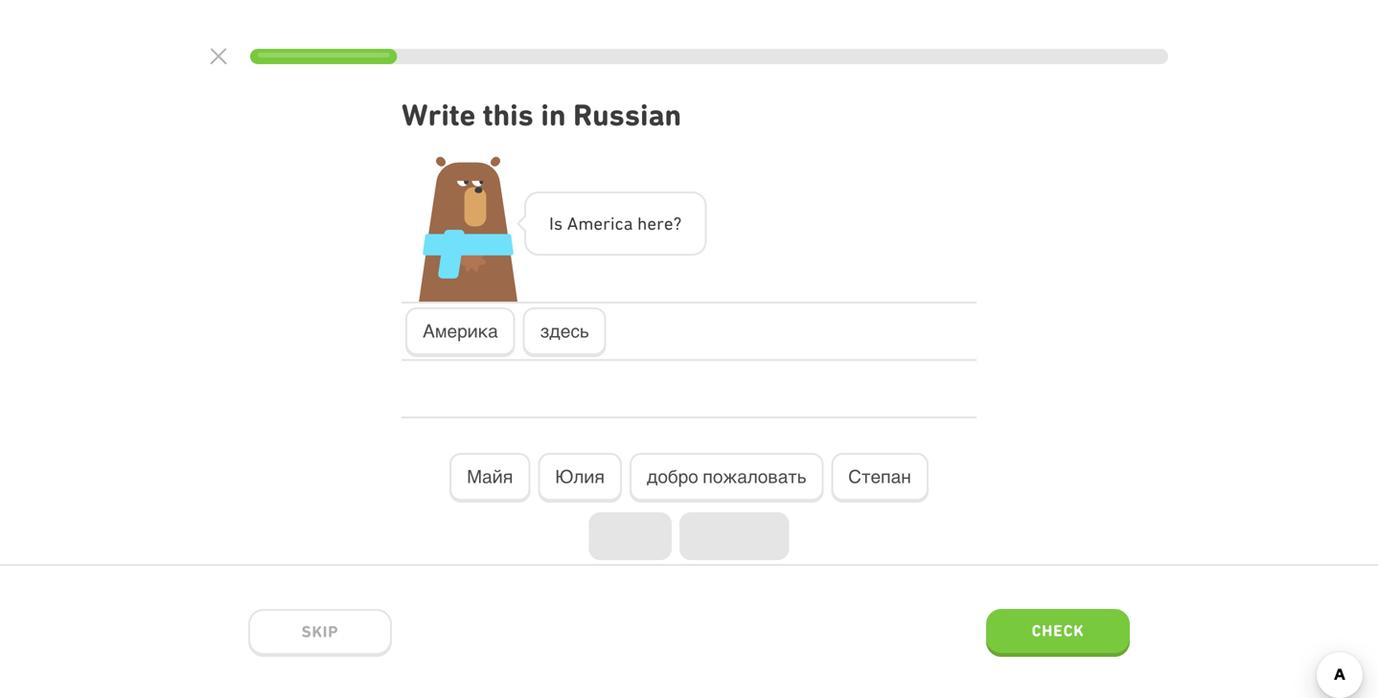Task type: describe. For each thing, give the bounding box(es) containing it.
russian
[[573, 97, 682, 133]]

s
[[554, 213, 563, 234]]

a
[[567, 213, 578, 234]]

i
[[610, 213, 615, 234]]

майя
[[467, 467, 513, 487]]

i
[[549, 213, 554, 234]]

this
[[483, 97, 534, 133]]

степан
[[848, 467, 911, 487]]

здесь
[[540, 321, 589, 342]]

1 r from the left
[[603, 213, 610, 234]]

skip button
[[248, 610, 392, 657]]

юлия
[[555, 467, 605, 487]]

skip
[[302, 623, 339, 641]]

добро пожаловать button
[[630, 453, 824, 503]]

добро
[[647, 467, 698, 487]]

check button
[[986, 610, 1130, 657]]

m
[[578, 213, 594, 234]]

check
[[1032, 622, 1084, 640]]



Task type: locate. For each thing, give the bounding box(es) containing it.
h
[[637, 213, 647, 234]]

0 horizontal spatial r
[[603, 213, 610, 234]]

2 r from the left
[[657, 213, 664, 234]]

?
[[673, 213, 682, 234]]

1 horizontal spatial r
[[657, 213, 664, 234]]

progress bar
[[250, 49, 1168, 64]]

r
[[603, 213, 610, 234], [657, 213, 664, 234]]

i s a m e r i c a
[[549, 213, 633, 234]]

майя button
[[450, 453, 530, 503]]

1 e from the left
[[594, 213, 603, 234]]

r left ?
[[657, 213, 664, 234]]

e
[[594, 213, 603, 234], [647, 213, 657, 234], [664, 213, 673, 234]]

write this in russian
[[402, 97, 682, 133]]

h e r e ?
[[637, 213, 682, 234]]

a
[[623, 213, 633, 234]]

степан button
[[831, 453, 928, 503]]

добро пожаловать
[[647, 467, 806, 487]]

0 horizontal spatial e
[[594, 213, 603, 234]]

3 e from the left
[[664, 213, 673, 234]]

write
[[402, 97, 476, 133]]

америка button
[[405, 308, 515, 357]]

юлия button
[[538, 453, 622, 503]]

пожаловать
[[703, 467, 806, 487]]

e right h at the left top of page
[[664, 213, 673, 234]]

in
[[541, 97, 566, 133]]

америка
[[423, 321, 498, 342]]

e left i
[[594, 213, 603, 234]]

r left c
[[603, 213, 610, 234]]

здесь button
[[523, 308, 606, 357]]

1 horizontal spatial e
[[647, 213, 657, 234]]

e right a
[[647, 213, 657, 234]]

2 horizontal spatial e
[[664, 213, 673, 234]]

c
[[615, 213, 623, 234]]

2 e from the left
[[647, 213, 657, 234]]



Task type: vqa. For each thing, say whether or not it's contained in the screenshot.
this
yes



